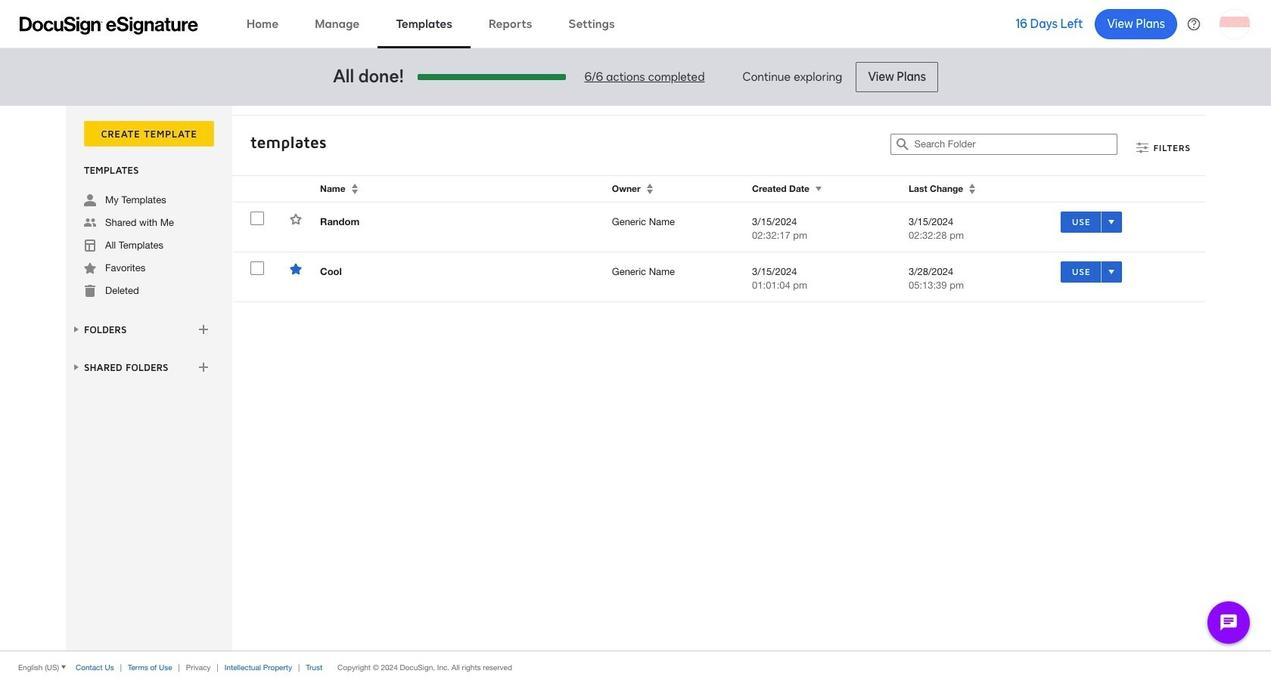 Task type: describe. For each thing, give the bounding box(es) containing it.
templates image
[[84, 240, 96, 252]]

shared image
[[84, 217, 96, 229]]

docusign esignature image
[[20, 16, 198, 34]]

view shared folders image
[[70, 362, 82, 374]]

secondary navigation region
[[66, 106, 1209, 651]]



Task type: vqa. For each thing, say whether or not it's contained in the screenshot.
user image
yes



Task type: locate. For each thing, give the bounding box(es) containing it.
user image
[[84, 194, 96, 207]]

more info region
[[0, 651, 1271, 684]]

star filled image
[[84, 263, 96, 275]]

your uploaded profile image image
[[1220, 9, 1250, 39]]

trash image
[[84, 285, 96, 297]]

remove cool from favorites image
[[290, 263, 302, 275]]

view folders image
[[70, 324, 82, 336]]

Search Folder text field
[[914, 135, 1117, 154]]

add random to favorites image
[[290, 213, 302, 225]]



